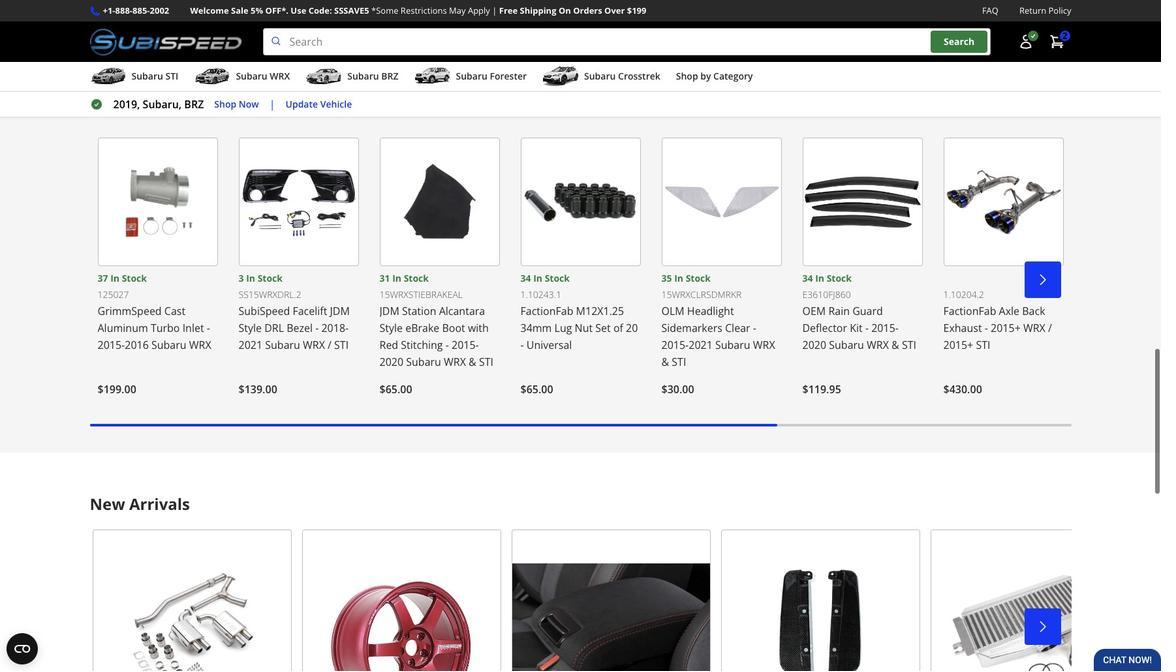 Task type: vqa. For each thing, say whether or not it's contained in the screenshot.
Clear on the top of page
yes



Task type: locate. For each thing, give the bounding box(es) containing it.
| right now
[[269, 97, 275, 112]]

2015-
[[872, 321, 899, 336], [98, 338, 125, 353], [452, 338, 479, 353], [662, 338, 689, 353]]

2 34 from the left
[[803, 272, 813, 285]]

| left free
[[492, 5, 497, 16]]

m12x1.25
[[576, 304, 624, 319]]

2 style from the left
[[380, 321, 403, 336]]

1 horizontal spatial jdm
[[380, 304, 399, 319]]

2021
[[239, 338, 262, 353], [689, 338, 713, 353]]

in
[[110, 272, 119, 285], [246, 272, 255, 285], [392, 272, 401, 285], [533, 272, 542, 285], [674, 272, 683, 285], [815, 272, 824, 285]]

stock up ss15wrxdrl.2 in the left of the page
[[258, 272, 283, 285]]

- down boot
[[446, 338, 449, 353]]

2016
[[125, 338, 149, 353]]

stock inside the 31 in stock 15wrxstiebrakeal jdm station alcantara style ebrake boot with red stitching - 2015- 2020 subaru wrx & sti
[[404, 272, 429, 285]]

grimmspeed
[[98, 304, 162, 319]]

wrx inside subaru wrx dropdown button
[[270, 70, 290, 82]]

jdm up 2018-
[[330, 304, 350, 319]]

2021 inside 35 in stock 15wrxclrsdmrkr olm headlight sidemarkers clear - 2015-2021 subaru wrx & sti
[[689, 338, 713, 353]]

in inside 35 in stock 15wrxclrsdmrkr olm headlight sidemarkers clear - 2015-2021 subaru wrx & sti
[[674, 272, 683, 285]]

style inside the 31 in stock 15wrxstiebrakeal jdm station alcantara style ebrake boot with red stitching - 2015- 2020 subaru wrx & sti
[[380, 321, 403, 336]]

- down 34mm
[[521, 338, 524, 353]]

34 in stock e3610fj860 oem rain guard deflector kit - 2015- 2020 subaru wrx & sti
[[803, 272, 916, 353]]

stock for olm
[[686, 272, 711, 285]]

wrx inside 35 in stock 15wrxclrsdmrkr olm headlight sidemarkers clear - 2015-2021 subaru wrx & sti
[[753, 338, 775, 353]]

a subaru brz thumbnail image image
[[306, 67, 342, 86]]

1 $65.00 from the left
[[380, 383, 412, 397]]

1 horizontal spatial style
[[380, 321, 403, 336]]

shop now link
[[214, 97, 259, 112]]

2 stock from the left
[[258, 272, 283, 285]]

in right the 3
[[246, 272, 255, 285]]

shop for shop now
[[214, 98, 236, 110]]

- right bezel at the left of the page
[[315, 321, 319, 336]]

2015- down boot
[[452, 338, 479, 353]]

in right 31
[[392, 272, 401, 285]]

35 in stock 15wrxclrsdmrkr olm headlight sidemarkers clear - 2015-2021 subaru wrx & sti
[[662, 272, 775, 370]]

-
[[207, 321, 210, 336], [315, 321, 319, 336], [753, 321, 756, 336], [865, 321, 869, 336], [985, 321, 988, 336], [446, 338, 449, 353], [521, 338, 524, 353]]

2015- inside the 31 in stock 15wrxstiebrakeal jdm station alcantara style ebrake boot with red stitching - 2015- 2020 subaru wrx & sti
[[452, 338, 479, 353]]

open widget image
[[7, 634, 38, 665]]

stock inside 37 in stock 125027 grimmspeed cast aluminum turbo inlet - 2015-2016 subaru wrx
[[122, 272, 147, 285]]

5%
[[251, 5, 263, 16]]

3 in from the left
[[392, 272, 401, 285]]

0 horizontal spatial 34
[[521, 272, 531, 285]]

policy
[[1049, 5, 1071, 16]]

a subaru sti thumbnail image image
[[90, 67, 126, 86]]

subaru inside 3 in stock ss15wrxdrl.2 subispeed facelift jdm style drl bezel - 2018- 2021 subaru wrx / sti
[[265, 338, 300, 353]]

shop left now
[[214, 98, 236, 110]]

1 horizontal spatial $65.00
[[521, 383, 553, 397]]

boot
[[442, 321, 465, 336]]

1 2021 from the left
[[239, 338, 262, 353]]

34
[[521, 272, 531, 285], [803, 272, 813, 285]]

in for jdm
[[392, 272, 401, 285]]

/ inside factionfab axle back exhaust - 2015+ wrx / 2015+ sti
[[1048, 321, 1052, 336]]

1 factionfab from the left
[[521, 304, 573, 319]]

1 style from the left
[[239, 321, 262, 336]]

$65.00 for jdm station alcantara style ebrake boot with red stitching - 2015- 2020 subaru wrx & sti
[[380, 383, 412, 397]]

in right 35
[[674, 272, 683, 285]]

in up e3610fj860
[[815, 272, 824, 285]]

subaru down clear
[[715, 338, 750, 353]]

shop inside dropdown button
[[676, 70, 698, 82]]

0 vertical spatial shop
[[676, 70, 698, 82]]

4 stock from the left
[[545, 272, 570, 285]]

0 vertical spatial 2020
[[803, 338, 826, 353]]

2015- inside 35 in stock 15wrxclrsdmrkr olm headlight sidemarkers clear - 2015-2021 subaru wrx & sti
[[662, 338, 689, 353]]

factionfab down 1.10204.2
[[944, 304, 996, 319]]

2015- down the "sidemarkers"
[[662, 338, 689, 353]]

2
[[1062, 30, 1068, 42]]

1 in from the left
[[110, 272, 119, 285]]

off*.
[[265, 5, 289, 16]]

1 horizontal spatial 34
[[803, 272, 813, 285]]

stock up 15wrxstiebrakeal
[[404, 272, 429, 285]]

2 jdm from the left
[[380, 304, 399, 319]]

style inside 3 in stock ss15wrxdrl.2 subispeed facelift jdm style drl bezel - 2018- 2021 subaru wrx / sti
[[239, 321, 262, 336]]

2020 down the deflector
[[803, 338, 826, 353]]

34 inside the 34 in stock e3610fj860 oem rain guard deflector kit - 2015- 2020 subaru wrx & sti
[[803, 272, 813, 285]]

on
[[559, 5, 571, 16]]

35
[[662, 272, 672, 285]]

1 horizontal spatial |
[[492, 5, 497, 16]]

2021 down the "sidemarkers"
[[689, 338, 713, 353]]

subaru wrx button
[[194, 65, 290, 91]]

subaru down turbo
[[151, 338, 186, 353]]

aluminum
[[98, 321, 148, 336]]

in inside the 31 in stock 15wrxstiebrakeal jdm station alcantara style ebrake boot with red stitching - 2015- 2020 subaru wrx & sti
[[392, 272, 401, 285]]

now
[[239, 98, 259, 110]]

1 vertical spatial 2015+
[[944, 338, 973, 353]]

subaru brz button
[[306, 65, 398, 91]]

in for olm
[[674, 272, 683, 285]]

subispeed facelift jdm style drl bezel - 2018-2021 subaru wrx / sti image
[[239, 138, 359, 266]]

stock up e3610fj860
[[827, 272, 852, 285]]

2 2021 from the left
[[689, 338, 713, 353]]

0 horizontal spatial $65.00
[[380, 383, 412, 397]]

ss15wrxdrl.2
[[239, 289, 301, 301]]

3 stock from the left
[[404, 272, 429, 285]]

$65.00 down universal
[[521, 383, 553, 397]]

turbo
[[151, 321, 180, 336]]

shop by category button
[[676, 65, 753, 91]]

jdm station alcantara style ebrake boot with red stitching - 2015-2020 subaru wrx & sti image
[[380, 138, 500, 266]]

exhaust
[[944, 321, 982, 336]]

wrx
[[270, 70, 290, 82], [1023, 321, 1046, 336], [189, 338, 211, 353], [303, 338, 325, 353], [753, 338, 775, 353], [867, 338, 889, 353], [444, 355, 466, 370]]

2 $65.00 from the left
[[521, 383, 553, 397]]

stock inside 34 in stock 1.10243.1 factionfab m12x1.25 34mm lug nut set of 20 - universal
[[545, 272, 570, 285]]

stock up 125027
[[122, 272, 147, 285]]

5 stock from the left
[[686, 272, 711, 285]]

update vehicle button
[[286, 97, 352, 112]]

0 vertical spatial |
[[492, 5, 497, 16]]

|
[[492, 5, 497, 16], [269, 97, 275, 112]]

jdm left station
[[380, 304, 399, 319]]

use
[[291, 5, 306, 16]]

0 horizontal spatial factionfab
[[521, 304, 573, 319]]

0 horizontal spatial /
[[328, 338, 332, 353]]

return
[[1020, 5, 1046, 16]]

stock inside the 34 in stock e3610fj860 oem rain guard deflector kit - 2015- 2020 subaru wrx & sti
[[827, 272, 852, 285]]

search
[[944, 35, 975, 48]]

headlight
[[687, 304, 734, 319]]

button image
[[1018, 34, 1034, 50]]

olm
[[662, 304, 685, 319]]

0 horizontal spatial 2020
[[380, 355, 403, 370]]

0 vertical spatial 2015+
[[991, 321, 1021, 336]]

- inside 37 in stock 125027 grimmspeed cast aluminum turbo inlet - 2015-2016 subaru wrx
[[207, 321, 210, 336]]

1 horizontal spatial 2015+
[[991, 321, 1021, 336]]

&
[[892, 338, 899, 353], [469, 355, 476, 370], [662, 355, 669, 370]]

$139.00
[[239, 383, 277, 397]]

by
[[701, 70, 711, 82]]

style for jdm
[[380, 321, 403, 336]]

in up 1.10243.1
[[533, 272, 542, 285]]

0 horizontal spatial jdm
[[330, 304, 350, 319]]

0 horizontal spatial brz
[[184, 97, 204, 112]]

2 horizontal spatial &
[[892, 338, 899, 353]]

1 horizontal spatial 2021
[[689, 338, 713, 353]]

in for grimmspeed
[[110, 272, 119, 285]]

- right kit
[[865, 321, 869, 336]]

3 in stock ss15wrxdrl.2 subispeed facelift jdm style drl bezel - 2018- 2021 subaru wrx / sti
[[239, 272, 350, 353]]

0 horizontal spatial 2015+
[[944, 338, 973, 353]]

1 horizontal spatial /
[[1048, 321, 1052, 336]]

1 vertical spatial 2020
[[380, 355, 403, 370]]

0 horizontal spatial |
[[269, 97, 275, 112]]

0 horizontal spatial shop
[[214, 98, 236, 110]]

in inside 3 in stock ss15wrxdrl.2 subispeed facelift jdm style drl bezel - 2018- 2021 subaru wrx / sti
[[246, 272, 255, 285]]

in inside the 34 in stock e3610fj860 oem rain guard deflector kit - 2015- 2020 subaru wrx & sti
[[815, 272, 824, 285]]

1 stock from the left
[[122, 272, 147, 285]]

$65.00 for factionfab m12x1.25 34mm lug nut set of 20 - universal
[[521, 383, 553, 397]]

0 horizontal spatial 2021
[[239, 338, 262, 353]]

style down subispeed
[[239, 321, 262, 336]]

factionfab inside 34 in stock 1.10243.1 factionfab m12x1.25 34mm lug nut set of 20 - universal
[[521, 304, 573, 319]]

brz left a subaru forester thumbnail image
[[381, 70, 398, 82]]

2020 inside the 31 in stock 15wrxstiebrakeal jdm station alcantara style ebrake boot with red stitching - 2015- 2020 subaru wrx & sti
[[380, 355, 403, 370]]

34 inside 34 in stock 1.10243.1 factionfab m12x1.25 34mm lug nut set of 20 - universal
[[521, 272, 531, 285]]

subaru down kit
[[829, 338, 864, 353]]

2015+ down the axle
[[991, 321, 1021, 336]]

shop left by
[[676, 70, 698, 82]]

stock inside 3 in stock ss15wrxdrl.2 subispeed facelift jdm style drl bezel - 2018- 2021 subaru wrx / sti
[[258, 272, 283, 285]]

& inside the 31 in stock 15wrxstiebrakeal jdm station alcantara style ebrake boot with red stitching - 2015- 2020 subaru wrx & sti
[[469, 355, 476, 370]]

stock for factionfab
[[545, 272, 570, 285]]

subaru
[[132, 70, 163, 82], [236, 70, 267, 82], [347, 70, 379, 82], [456, 70, 487, 82], [584, 70, 616, 82], [151, 338, 186, 353], [265, 338, 300, 353], [715, 338, 750, 353], [829, 338, 864, 353], [406, 355, 441, 370]]

stock up 15wrxclrsdmrkr
[[686, 272, 711, 285]]

brz right subaru,
[[184, 97, 204, 112]]

1 vertical spatial shop
[[214, 98, 236, 110]]

wrx inside the 31 in stock 15wrxstiebrakeal jdm station alcantara style ebrake boot with red stitching - 2015- 2020 subaru wrx & sti
[[444, 355, 466, 370]]

- inside factionfab axle back exhaust - 2015+ wrx / 2015+ sti
[[985, 321, 988, 336]]

style up red
[[380, 321, 403, 336]]

subaru inside 37 in stock 125027 grimmspeed cast aluminum turbo inlet - 2015-2016 subaru wrx
[[151, 338, 186, 353]]

wrx inside the 34 in stock e3610fj860 oem rain guard deflector kit - 2015- 2020 subaru wrx & sti
[[867, 338, 889, 353]]

6 in from the left
[[815, 272, 824, 285]]

stitching
[[401, 338, 443, 353]]

factionfab m12x1.25 34mm lug nut set of 20 - universal image
[[521, 138, 641, 266]]

stock for oem
[[827, 272, 852, 285]]

0 horizontal spatial &
[[469, 355, 476, 370]]

1 horizontal spatial shop
[[676, 70, 698, 82]]

0 vertical spatial brz
[[381, 70, 398, 82]]

- right exhaust
[[985, 321, 988, 336]]

cob516100 cobb tuning 3in stainless steel vb cat back exhaust system 22+ subaru wrx, image
[[92, 530, 291, 672]]

subaru down stitching
[[406, 355, 441, 370]]

subaru down drl
[[265, 338, 300, 353]]

oem
[[803, 304, 826, 319]]

2 in from the left
[[246, 272, 255, 285]]

in inside 37 in stock 125027 grimmspeed cast aluminum turbo inlet - 2015-2016 subaru wrx
[[110, 272, 119, 285]]

1 vertical spatial brz
[[184, 97, 204, 112]]

0 vertical spatial /
[[1048, 321, 1052, 336]]

34 up e3610fj860
[[803, 272, 813, 285]]

1 horizontal spatial factionfab
[[944, 304, 996, 319]]

- right inlet at left top
[[207, 321, 210, 336]]

2015- down "aluminum"
[[98, 338, 125, 353]]

34mm
[[521, 321, 552, 336]]

sssave5
[[334, 5, 369, 16]]

31
[[380, 272, 390, 285]]

2019, subaru, brz
[[113, 97, 204, 112]]

4 in from the left
[[533, 272, 542, 285]]

stock up 1.10243.1
[[545, 272, 570, 285]]

nut
[[575, 321, 593, 336]]

factionfab
[[521, 304, 573, 319], [944, 304, 996, 319]]

0 horizontal spatial style
[[239, 321, 262, 336]]

888-
[[115, 5, 133, 16]]

ebrake
[[405, 321, 440, 336]]

in right 37
[[110, 272, 119, 285]]

lug
[[555, 321, 572, 336]]

sti inside factionfab axle back exhaust - 2015+ wrx / 2015+ sti
[[976, 338, 991, 353]]

jdm inside 3 in stock ss15wrxdrl.2 subispeed facelift jdm style drl bezel - 2018- 2021 subaru wrx / sti
[[330, 304, 350, 319]]

universal
[[527, 338, 572, 353]]

5 in from the left
[[674, 272, 683, 285]]

best sellers
[[90, 91, 180, 112]]

$199
[[627, 5, 647, 16]]

update vehicle
[[286, 98, 352, 110]]

- inside 34 in stock 1.10243.1 factionfab m12x1.25 34mm lug nut set of 20 - universal
[[521, 338, 524, 353]]

2020 down red
[[380, 355, 403, 370]]

subaru inside the 31 in stock 15wrxstiebrakeal jdm station alcantara style ebrake boot with red stitching - 2015- 2020 subaru wrx & sti
[[406, 355, 441, 370]]

34 up 1.10243.1
[[521, 272, 531, 285]]

$65.00 down red
[[380, 383, 412, 397]]

axle
[[999, 304, 1020, 319]]

1 34 from the left
[[521, 272, 531, 285]]

2015- down guard
[[872, 321, 899, 336]]

jdm inside the 31 in stock 15wrxstiebrakeal jdm station alcantara style ebrake boot with red stitching - 2015- 2020 subaru wrx & sti
[[380, 304, 399, 319]]

in inside 34 in stock 1.10243.1 factionfab m12x1.25 34mm lug nut set of 20 - universal
[[533, 272, 542, 285]]

/
[[1048, 321, 1052, 336], [328, 338, 332, 353]]

2015+
[[991, 321, 1021, 336], [944, 338, 973, 353]]

2015+ down exhaust
[[944, 338, 973, 353]]

1 vertical spatial /
[[328, 338, 332, 353]]

1 horizontal spatial 2020
[[803, 338, 826, 353]]

olm headlight sidemarkers clear - 2015-2021 subaru wrx & sti image
[[662, 138, 782, 266]]

2021 down subispeed
[[239, 338, 262, 353]]

2021 inside 3 in stock ss15wrxdrl.2 subispeed facelift jdm style drl bezel - 2018- 2021 subaru wrx / sti
[[239, 338, 262, 353]]

1 vertical spatial |
[[269, 97, 275, 112]]

free
[[499, 5, 518, 16]]

factionfab down 1.10243.1
[[521, 304, 573, 319]]

- right clear
[[753, 321, 756, 336]]

stock inside 35 in stock 15wrxclrsdmrkr olm headlight sidemarkers clear - 2015-2021 subaru wrx & sti
[[686, 272, 711, 285]]

6 stock from the left
[[827, 272, 852, 285]]

37 in stock 125027 grimmspeed cast aluminum turbo inlet - 2015-2016 subaru wrx
[[98, 272, 211, 353]]

2 factionfab from the left
[[944, 304, 996, 319]]

1 horizontal spatial brz
[[381, 70, 398, 82]]

1 jdm from the left
[[330, 304, 350, 319]]

sti inside the 31 in stock 15wrxstiebrakeal jdm station alcantara style ebrake boot with red stitching - 2015- 2020 subaru wrx & sti
[[479, 355, 493, 370]]

2015- inside 37 in stock 125027 grimmspeed cast aluminum turbo inlet - 2015-2016 subaru wrx
[[98, 338, 125, 353]]

1 horizontal spatial &
[[662, 355, 669, 370]]



Task type: describe. For each thing, give the bounding box(es) containing it.
- inside 3 in stock ss15wrxdrl.2 subispeed facelift jdm style drl bezel - 2018- 2021 subaru wrx / sti
[[315, 321, 319, 336]]

shop for shop by category
[[676, 70, 698, 82]]

shop now
[[214, 98, 259, 110]]

subaru up now
[[236, 70, 267, 82]]

subj2010vc001 subaru ultrasuede center armrest extension - 2022+ subaru wrx, image
[[511, 530, 711, 672]]

subaru sti
[[132, 70, 178, 82]]

subispeed
[[239, 304, 290, 319]]

vehicle
[[320, 98, 352, 110]]

orders
[[573, 5, 602, 16]]

subaru wrx
[[236, 70, 290, 82]]

2 button
[[1043, 29, 1071, 55]]

+1-888-885-2002
[[103, 5, 169, 16]]

3
[[239, 272, 244, 285]]

factionfab inside factionfab axle back exhaust - 2015+ wrx / 2015+ sti
[[944, 304, 996, 319]]

- inside the 31 in stock 15wrxstiebrakeal jdm station alcantara style ebrake boot with red stitching - 2015- 2020 subaru wrx & sti
[[446, 338, 449, 353]]

$199.00
[[98, 383, 136, 397]]

apply
[[468, 5, 490, 16]]

subaru left crosstrek
[[584, 70, 616, 82]]

sidemarkers
[[662, 321, 723, 336]]

885-
[[133, 5, 150, 16]]

guard
[[853, 304, 883, 319]]

crosstrek
[[618, 70, 660, 82]]

with
[[468, 321, 489, 336]]

$430.00
[[944, 383, 982, 397]]

welcome sale 5% off*. use code: sssave5
[[190, 5, 369, 16]]

welcome
[[190, 5, 229, 16]]

subaru inside 35 in stock 15wrxclrsdmrkr olm headlight sidemarkers clear - 2015-2021 subaru wrx & sti
[[715, 338, 750, 353]]

subaru forester
[[456, 70, 527, 82]]

a subaru forester thumbnail image image
[[414, 67, 451, 86]]

+1-
[[103, 5, 115, 16]]

in for subispeed
[[246, 272, 255, 285]]

back
[[1022, 304, 1045, 319]]

faq link
[[982, 4, 999, 18]]

oem rain guard deflector kit - 2015-2020 subaru wrx & sti image
[[803, 138, 923, 266]]

arrivals
[[129, 494, 190, 515]]

brz inside dropdown button
[[381, 70, 398, 82]]

sti inside 35 in stock 15wrxclrsdmrkr olm headlight sidemarkers clear - 2015-2021 subaru wrx & sti
[[672, 355, 686, 370]]

rain
[[829, 304, 850, 319]]

34 for oem rain guard deflector kit - 2015- 2020 subaru wrx & sti
[[803, 272, 813, 285]]

34 for factionfab m12x1.25 34mm lug nut set of 20 - universal
[[521, 272, 531, 285]]

update
[[286, 98, 318, 110]]

red
[[380, 338, 398, 353]]

2002
[[150, 5, 169, 16]]

31 in stock 15wrxstiebrakeal jdm station alcantara style ebrake boot with red stitching - 2015- 2020 subaru wrx & sti
[[380, 272, 493, 370]]

kit
[[850, 321, 863, 336]]

facelift
[[293, 304, 327, 319]]

subaru up sellers
[[132, 70, 163, 82]]

in for factionfab
[[533, 272, 542, 285]]

return policy link
[[1020, 4, 1071, 18]]

/ inside 3 in stock ss15wrxdrl.2 subispeed facelift jdm style drl bezel - 2018- 2021 subaru wrx / sti
[[328, 338, 332, 353]]

15wrxstiebrakeal
[[380, 289, 463, 301]]

subaru crosstrek button
[[542, 65, 660, 91]]

34 in stock 1.10243.1 factionfab m12x1.25 34mm lug nut set of 20 - universal
[[521, 272, 638, 353]]

125027
[[98, 289, 129, 301]]

20
[[626, 321, 638, 336]]

stock for subispeed
[[258, 272, 283, 285]]

wrx inside 37 in stock 125027 grimmspeed cast aluminum turbo inlet - 2015-2016 subaru wrx
[[189, 338, 211, 353]]

code:
[[309, 5, 332, 16]]

forester
[[490, 70, 527, 82]]

deflector
[[803, 321, 847, 336]]

cast
[[164, 304, 185, 319]]

shop by category
[[676, 70, 753, 82]]

subaru sti button
[[90, 65, 178, 91]]

a subaru crosstrek thumbnail image image
[[542, 67, 579, 86]]

sale
[[231, 5, 248, 16]]

station
[[402, 304, 436, 319]]

2020 inside the 34 in stock e3610fj860 oem rain guard deflector kit - 2015- 2020 subaru wrx & sti
[[803, 338, 826, 353]]

subaru left forester
[[456, 70, 487, 82]]

category
[[714, 70, 753, 82]]

grimmspeed cast aluminum turbo inlet - 2015-2016 subaru wrx image
[[98, 138, 218, 266]]

*some
[[371, 5, 399, 16]]

sti inside 3 in stock ss15wrxdrl.2 subispeed facelift jdm style drl bezel - 2018- 2021 subaru wrx / sti
[[334, 338, 349, 353]]

e3610fj860
[[803, 289, 851, 301]]

sti inside dropdown button
[[165, 70, 178, 82]]

subaru crosstrek
[[584, 70, 660, 82]]

stock for jdm
[[404, 272, 429, 285]]

- inside the 34 in stock e3610fj860 oem rain guard deflector kit - 2015- 2020 subaru wrx & sti
[[865, 321, 869, 336]]

wrx inside 3 in stock ss15wrxdrl.2 subispeed facelift jdm style drl bezel - 2018- 2021 subaru wrx / sti
[[303, 338, 325, 353]]

search button
[[931, 31, 988, 53]]

$30.00
[[662, 383, 694, 397]]

$119.95
[[803, 383, 841, 397]]

15wrxclrsdmrkr
[[662, 289, 742, 301]]

sellers
[[128, 91, 180, 112]]

olmb.47011.1 olm s style carbon fiber rear spats - 2022+ subaru wrx, image
[[721, 530, 920, 672]]

subaru brz
[[347, 70, 398, 82]]

may
[[449, 5, 466, 16]]

factionfab axle back exhaust - 2015+ wrx / 2015+ sti
[[944, 304, 1052, 353]]

clear
[[725, 321, 750, 336]]

faq
[[982, 5, 999, 16]]

2018-
[[321, 321, 349, 336]]

a subaru wrx thumbnail image image
[[194, 67, 231, 86]]

+1-888-885-2002 link
[[103, 4, 169, 18]]

shipping
[[520, 5, 556, 16]]

sti inside the 34 in stock e3610fj860 oem rain guard deflector kit - 2015- 2020 subaru wrx & sti
[[902, 338, 916, 353]]

wrx inside factionfab axle back exhaust - 2015+ wrx / 2015+ sti
[[1023, 321, 1046, 336]]

subaru,
[[143, 97, 182, 112]]

& inside the 34 in stock e3610fj860 oem rain guard deflector kit - 2015- 2020 subaru wrx & sti
[[892, 338, 899, 353]]

subaru inside the 34 in stock e3610fj860 oem rain guard deflector kit - 2015- 2020 subaru wrx & sti
[[829, 338, 864, 353]]

2019,
[[113, 97, 140, 112]]

factionfab axle back exhaust - 2015+ wrx / 2015+ sti image
[[944, 138, 1064, 266]]

- inside 35 in stock 15wrxclrsdmrkr olm headlight sidemarkers clear - 2015-2021 subaru wrx & sti
[[753, 321, 756, 336]]

search input field
[[263, 28, 991, 56]]

alcantara
[[439, 304, 485, 319]]

bezel
[[287, 321, 313, 336]]

inlet
[[183, 321, 204, 336]]

& inside 35 in stock 15wrxclrsdmrkr olm headlight sidemarkers clear - 2015-2021 subaru wrx & sti
[[662, 355, 669, 370]]

style for subispeed
[[239, 321, 262, 336]]

2015- inside the 34 in stock e3610fj860 oem rain guard deflector kit - 2015- 2020 subaru wrx & sti
[[872, 321, 899, 336]]

restrictions
[[401, 5, 447, 16]]

subaru up vehicle
[[347, 70, 379, 82]]

return policy
[[1020, 5, 1071, 16]]

vlkwvdgy41ehr volk te37 saga hyper red 18x10 +41 - 2015+ wrx / 2015+ stix4, image
[[302, 530, 501, 672]]

grm113049 grimmspeed top mount intercooler 2022+ subaru wrx, image
[[931, 530, 1130, 672]]

stock for grimmspeed
[[122, 272, 147, 285]]

subispeed logo image
[[90, 28, 242, 56]]

new arrivals
[[90, 494, 190, 515]]

in for oem
[[815, 272, 824, 285]]

*some restrictions may apply | free shipping on orders over $199
[[371, 5, 647, 16]]



